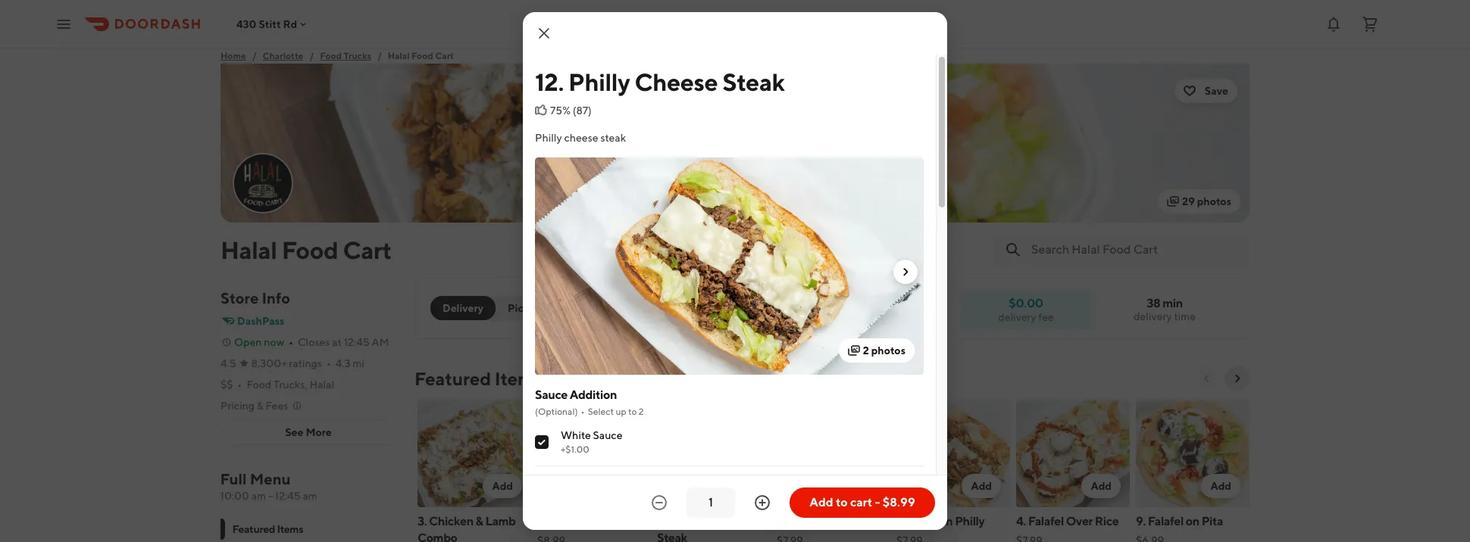 Task type: describe. For each thing, give the bounding box(es) containing it.
38 min delivery time
[[1134, 296, 1196, 323]]

29 photos button
[[1158, 189, 1241, 214]]

charlotte link
[[263, 49, 303, 64]]

full menu 10:00 am - 12:45 am
[[221, 471, 318, 502]]

save
[[1205, 85, 1229, 97]]

10. chicken gyro image
[[777, 400, 891, 508]]

next button of carousel image
[[1232, 373, 1244, 385]]

chicken for 3.
[[429, 515, 474, 529]]

4.
[[1016, 515, 1026, 529]]

8,300+
[[251, 358, 287, 370]]

notification bell image
[[1325, 15, 1343, 33]]

add button for 12. philly cheese steak
[[723, 474, 762, 499]]

photos for 2 photos
[[871, 345, 906, 357]]

see more
[[285, 427, 332, 439]]

3 / from the left
[[377, 50, 382, 61]]

chicken for 8.
[[908, 515, 953, 529]]

0 vertical spatial cart
[[435, 50, 454, 61]]

75%
[[550, 105, 571, 117]]

10:00
[[221, 490, 250, 502]]

0 horizontal spatial halal
[[221, 236, 277, 265]]

pickup
[[508, 302, 542, 315]]

open
[[234, 337, 262, 349]]

4.3
[[335, 358, 350, 370]]

min
[[1163, 296, 1183, 311]]

sauce addition (optional) • select up to 2
[[535, 388, 644, 418]]

4. falafel over rice image
[[1016, 400, 1130, 508]]

save button
[[1175, 79, 1238, 103]]

add for 10. chicken gyro
[[851, 481, 872, 493]]

10. chicken gyro
[[777, 515, 867, 529]]

Delivery radio
[[430, 296, 496, 321]]

steak inside dialog
[[723, 67, 785, 96]]

2 photos
[[863, 345, 906, 357]]

delivery inside $0.00 delivery fee
[[998, 311, 1037, 323]]

open now
[[234, 337, 284, 349]]

ratings
[[289, 358, 322, 370]]

8. chicken philly
[[897, 515, 985, 529]]

cheese inside dialog
[[635, 67, 718, 96]]

2 inside sauce addition (optional) • select up to 2
[[639, 406, 644, 418]]

4.5
[[221, 358, 236, 370]]

8.
[[897, 515, 906, 529]]

philly cheese steak
[[535, 132, 626, 144]]

2 photos button
[[839, 339, 915, 363]]

75% (87)
[[550, 105, 592, 117]]

fees
[[266, 400, 288, 412]]

delivery
[[443, 302, 484, 315]]

delivery inside 38 min delivery time
[[1134, 311, 1172, 323]]

select
[[588, 406, 614, 418]]

chicken for 10.
[[794, 515, 839, 529]]

3. chicken & lamb combo
[[418, 515, 516, 543]]

430 stitt rd button
[[236, 18, 309, 30]]

• closes at 12:45 am
[[289, 337, 389, 349]]

to inside sauce addition (optional) • select up to 2
[[628, 406, 637, 418]]

9. falafel on pita
[[1136, 515, 1223, 529]]

food trucks link
[[320, 49, 371, 64]]

430
[[236, 18, 257, 30]]

add to cart - $8.99
[[810, 496, 915, 510]]

group order
[[576, 302, 639, 315]]

charlotte
[[263, 50, 303, 61]]

steak
[[601, 132, 626, 144]]

increase quantity by 1 image
[[753, 494, 772, 512]]

mi
[[353, 358, 364, 370]]

8. chicken philly image
[[897, 400, 1010, 508]]

fee
[[1039, 311, 1054, 323]]

group order button
[[566, 296, 648, 321]]

2 / from the left
[[310, 50, 314, 61]]

food right the trucks
[[412, 50, 433, 61]]

add button for 9. falafel on pita
[[1202, 474, 1241, 499]]

dashpass
[[237, 315, 285, 327]]

on
[[1186, 515, 1200, 529]]

• inside sauce addition (optional) • select up to 2
[[581, 406, 585, 418]]

am
[[372, 337, 389, 349]]

3.
[[418, 515, 427, 529]]

• right "$$"
[[238, 379, 242, 391]]

previous button of carousel image
[[1201, 373, 1213, 385]]

to inside button
[[836, 496, 848, 510]]

home / charlotte / food trucks / halal food cart
[[221, 50, 454, 61]]

Pickup radio
[[487, 296, 554, 321]]

4. falafel over rice
[[1016, 515, 1119, 529]]

food left the trucks
[[320, 50, 342, 61]]

falafel for 4.
[[1028, 515, 1064, 529]]

12. philly cheese steak dialog
[[523, 12, 947, 543]]

pricing & fees
[[221, 400, 288, 412]]

sauce addition group
[[535, 387, 924, 515]]

food up pricing & fees button
[[247, 379, 272, 391]]

add for 4. falafel over rice
[[1091, 481, 1112, 493]]

featured inside heading
[[415, 368, 491, 390]]

$0.00
[[1009, 296, 1043, 310]]

pricing
[[221, 400, 255, 412]]

8,300+ ratings •
[[251, 358, 331, 370]]

falafel for 9.
[[1148, 515, 1184, 529]]

38
[[1147, 296, 1161, 311]]

order
[[609, 302, 639, 315]]

food up "info"
[[282, 236, 338, 265]]

$$ • food trucks, halal
[[221, 379, 334, 391]]

9.
[[1136, 515, 1146, 529]]

combo
[[418, 531, 457, 543]]

at
[[332, 337, 342, 349]]

trucks
[[344, 50, 371, 61]]

29
[[1182, 196, 1195, 208]]

12. inside dialog
[[535, 67, 564, 96]]

store info
[[221, 290, 290, 307]]

sauce inside sauce addition (optional) • select up to 2
[[535, 388, 568, 403]]

now
[[264, 337, 284, 349]]

philly up (87)
[[569, 67, 630, 96]]

closes
[[298, 337, 330, 349]]

lamb
[[485, 515, 516, 529]]

pricing & fees button
[[221, 399, 303, 414]]

2 horizontal spatial halal
[[388, 50, 410, 61]]

9. falafel on pita image
[[1136, 400, 1250, 508]]

sauce inside the white sauce +$1.00
[[593, 430, 623, 442]]

next image
[[900, 266, 912, 279]]

add for 9. falafel on pita
[[1211, 481, 1232, 493]]

home
[[221, 50, 246, 61]]

0 items, open order cart image
[[1361, 15, 1379, 33]]

home link
[[221, 49, 246, 64]]

add button for 4. falafel over rice
[[1082, 474, 1121, 499]]

add button for 8. chicken philly
[[962, 474, 1001, 499]]



Task type: vqa. For each thing, say whether or not it's contained in the screenshot.
CLOSE 12. PHILLY CHEESE STEAK Icon
yes



Task type: locate. For each thing, give the bounding box(es) containing it.
white
[[561, 430, 591, 442]]

photos inside 12. philly cheese steak dialog
[[871, 345, 906, 357]]

am
[[252, 490, 267, 502], [303, 490, 318, 502]]

+$1.00
[[561, 444, 590, 456]]

steak
[[723, 67, 785, 96], [657, 531, 687, 543]]

philly down the 75%
[[535, 132, 562, 144]]

1 vertical spatial sauce
[[593, 430, 623, 442]]

0 vertical spatial photos
[[1197, 196, 1232, 208]]

1 horizontal spatial featured items
[[415, 368, 542, 390]]

1 vertical spatial 12. philly cheese steak
[[657, 515, 746, 543]]

0 horizontal spatial chicken
[[429, 515, 474, 529]]

1 horizontal spatial 12:45
[[344, 337, 370, 349]]

1 horizontal spatial /
[[310, 50, 314, 61]]

trucks,
[[274, 379, 307, 391]]

featured down 10:00
[[233, 524, 276, 536]]

1 vertical spatial 2
[[639, 406, 644, 418]]

chicken right 10.
[[794, 515, 839, 529]]

am down 'see more' button
[[303, 490, 318, 502]]

1 horizontal spatial halal
[[310, 379, 334, 391]]

12. down decrease quantity by 1 icon
[[657, 515, 671, 529]]

close 12. philly cheese steak image
[[535, 24, 553, 42]]

add for 3. chicken & lamb combo
[[492, 481, 513, 493]]

addition
[[570, 388, 617, 403]]

5 add button from the left
[[1082, 474, 1121, 499]]

0 horizontal spatial featured
[[233, 524, 276, 536]]

1 vertical spatial &
[[476, 515, 483, 529]]

cart
[[850, 496, 873, 510]]

4.3 mi
[[335, 358, 364, 370]]

0 horizontal spatial photos
[[871, 345, 906, 357]]

items
[[495, 368, 542, 390], [277, 524, 304, 536]]

1 chicken from the left
[[429, 515, 474, 529]]

full
[[221, 471, 247, 488]]

2 am from the left
[[303, 490, 318, 502]]

falafel right 4. on the bottom of the page
[[1028, 515, 1064, 529]]

2 chicken from the left
[[794, 515, 839, 529]]

- down menu
[[269, 490, 273, 502]]

to
[[628, 406, 637, 418], [836, 496, 848, 510]]

delivery
[[1134, 311, 1172, 323], [998, 311, 1037, 323]]

featured items heading
[[415, 367, 542, 391]]

None checkbox
[[535, 436, 549, 450]]

12. philly cheese steak down "current quantity is 1" number field
[[657, 515, 746, 543]]

photos for 29 photos
[[1197, 196, 1232, 208]]

2 delivery from the left
[[998, 311, 1037, 323]]

1 vertical spatial to
[[836, 496, 848, 510]]

(87)
[[573, 105, 592, 117]]

0 horizontal spatial sauce
[[535, 388, 568, 403]]

1 horizontal spatial to
[[836, 496, 848, 510]]

1 vertical spatial featured
[[233, 524, 276, 536]]

1 horizontal spatial cart
[[435, 50, 454, 61]]

0 vertical spatial 12:45
[[344, 337, 370, 349]]

cheese
[[635, 67, 718, 96], [705, 515, 746, 529]]

2 inside 2 photos button
[[863, 345, 869, 357]]

1 falafel from the left
[[1028, 515, 1064, 529]]

0 horizontal spatial delivery
[[998, 311, 1037, 323]]

halal
[[388, 50, 410, 61], [221, 236, 277, 265], [310, 379, 334, 391]]

3 add button from the left
[[842, 474, 881, 499]]

1 vertical spatial cheese
[[705, 515, 746, 529]]

philly left 4. on the bottom of the page
[[955, 515, 985, 529]]

featured items down order methods option group
[[415, 368, 542, 390]]

0 vertical spatial halal
[[388, 50, 410, 61]]

• right now
[[289, 337, 293, 349]]

0 horizontal spatial 12.
[[535, 67, 564, 96]]

1 vertical spatial steak
[[657, 531, 687, 543]]

1 vertical spatial 12.
[[657, 515, 671, 529]]

cheese
[[564, 132, 598, 144]]

12. philly cheese steak inside dialog
[[535, 67, 785, 96]]

items down full menu 10:00 am - 12:45 am
[[277, 524, 304, 536]]

0 vertical spatial 2
[[863, 345, 869, 357]]

cart
[[435, 50, 454, 61], [343, 236, 392, 265]]

1 horizontal spatial sauce
[[593, 430, 623, 442]]

0 horizontal spatial 2
[[639, 406, 644, 418]]

sauce
[[535, 388, 568, 403], [593, 430, 623, 442]]

• left 4.3 at the left
[[326, 358, 331, 370]]

rd
[[283, 18, 297, 30]]

1 horizontal spatial steak
[[723, 67, 785, 96]]

1 vertical spatial cart
[[343, 236, 392, 265]]

info
[[262, 290, 290, 307]]

0 horizontal spatial 12:45
[[275, 490, 301, 502]]

halal food cart image
[[221, 64, 1250, 223], [234, 155, 292, 212]]

1 horizontal spatial 2
[[863, 345, 869, 357]]

1 am from the left
[[252, 490, 267, 502]]

0 vertical spatial steak
[[723, 67, 785, 96]]

time
[[1174, 311, 1196, 323]]

group
[[576, 302, 607, 315]]

add to cart - $8.99 button
[[790, 488, 935, 518]]

•
[[289, 337, 293, 349], [326, 358, 331, 370], [238, 379, 242, 391], [581, 406, 585, 418]]

1 horizontal spatial falafel
[[1148, 515, 1184, 529]]

delivery left time
[[1134, 311, 1172, 323]]

- inside full menu 10:00 am - 12:45 am
[[269, 490, 273, 502]]

0 vertical spatial items
[[495, 368, 542, 390]]

0 horizontal spatial am
[[252, 490, 267, 502]]

stitt
[[259, 18, 281, 30]]

1 vertical spatial 12:45
[[275, 490, 301, 502]]

2 horizontal spatial /
[[377, 50, 382, 61]]

/ right the charlotte
[[310, 50, 314, 61]]

1 horizontal spatial photos
[[1197, 196, 1232, 208]]

1 vertical spatial photos
[[871, 345, 906, 357]]

items inside heading
[[495, 368, 542, 390]]

1. chicken over rice image
[[537, 400, 651, 508]]

12.
[[535, 67, 564, 96], [657, 515, 671, 529]]

up
[[616, 406, 627, 418]]

philly
[[569, 67, 630, 96], [535, 132, 562, 144], [673, 515, 703, 529], [955, 515, 985, 529]]

photos
[[1197, 196, 1232, 208], [871, 345, 906, 357]]

menu
[[250, 471, 291, 488]]

1 horizontal spatial items
[[495, 368, 542, 390]]

to left cart in the bottom of the page
[[836, 496, 848, 510]]

sauce up (optional)
[[535, 388, 568, 403]]

chicken up combo
[[429, 515, 474, 529]]

$8.99
[[883, 496, 915, 510]]

• left select
[[581, 406, 585, 418]]

2 falafel from the left
[[1148, 515, 1184, 529]]

chicken right 8.
[[908, 515, 953, 529]]

430 stitt rd
[[236, 18, 297, 30]]

&
[[257, 400, 263, 412], [476, 515, 483, 529]]

0 horizontal spatial cart
[[343, 236, 392, 265]]

0 vertical spatial 12.
[[535, 67, 564, 96]]

0 horizontal spatial to
[[628, 406, 637, 418]]

12. philly cheese steak up the steak
[[535, 67, 785, 96]]

1 add button from the left
[[483, 474, 522, 499]]

0 vertical spatial featured items
[[415, 368, 542, 390]]

Item Search search field
[[1032, 242, 1238, 258]]

0 vertical spatial cheese
[[635, 67, 718, 96]]

add for 8. chicken philly
[[971, 481, 992, 493]]

1 delivery from the left
[[1134, 311, 1172, 323]]

1 horizontal spatial delivery
[[1134, 311, 1172, 323]]

$0.00 delivery fee
[[998, 296, 1054, 323]]

delivery down $0.00
[[998, 311, 1037, 323]]

& inside 3. chicken & lamb combo
[[476, 515, 483, 529]]

falafel right 9.
[[1148, 515, 1184, 529]]

3. chicken & lamb combo image
[[418, 400, 531, 508]]

-
[[269, 490, 273, 502], [875, 496, 880, 510]]

& inside button
[[257, 400, 263, 412]]

12:45 down menu
[[275, 490, 301, 502]]

0 vertical spatial to
[[628, 406, 637, 418]]

1 / from the left
[[252, 50, 257, 61]]

0 horizontal spatial items
[[277, 524, 304, 536]]

2
[[863, 345, 869, 357], [639, 406, 644, 418]]

0 horizontal spatial &
[[257, 400, 263, 412]]

store
[[221, 290, 259, 307]]

none checkbox inside sauce addition group
[[535, 436, 549, 450]]

2 vertical spatial halal
[[310, 379, 334, 391]]

open menu image
[[55, 15, 73, 33]]

0 vertical spatial &
[[257, 400, 263, 412]]

0 vertical spatial sauce
[[535, 388, 568, 403]]

order methods option group
[[430, 296, 554, 321]]

see
[[285, 427, 304, 439]]

gyro
[[841, 515, 867, 529]]

0 horizontal spatial falafel
[[1028, 515, 1064, 529]]

& left 'fees'
[[257, 400, 263, 412]]

& left lamb
[[476, 515, 483, 529]]

3 chicken from the left
[[908, 515, 953, 529]]

0 vertical spatial 12. philly cheese steak
[[535, 67, 785, 96]]

add for 12. philly cheese steak
[[732, 481, 753, 493]]

1 vertical spatial items
[[277, 524, 304, 536]]

featured items down full menu 10:00 am - 12:45 am
[[233, 524, 304, 536]]

add button for 10. chicken gyro
[[842, 474, 881, 499]]

10.
[[777, 515, 792, 529]]

see more button
[[221, 421, 396, 445]]

12. up the 75%
[[535, 67, 564, 96]]

1 horizontal spatial &
[[476, 515, 483, 529]]

1 horizontal spatial featured
[[415, 368, 491, 390]]

add button for 3. chicken & lamb combo
[[483, 474, 522, 499]]

12:45 inside full menu 10:00 am - 12:45 am
[[275, 490, 301, 502]]

1 vertical spatial halal
[[221, 236, 277, 265]]

1 horizontal spatial -
[[875, 496, 880, 510]]

0 horizontal spatial /
[[252, 50, 257, 61]]

halal up store info
[[221, 236, 277, 265]]

1 horizontal spatial am
[[303, 490, 318, 502]]

1 vertical spatial featured items
[[233, 524, 304, 536]]

6 add button from the left
[[1202, 474, 1241, 499]]

29 photos
[[1182, 196, 1232, 208]]

more
[[306, 427, 332, 439]]

philly down "current quantity is 1" number field
[[673, 515, 703, 529]]

over
[[1066, 515, 1093, 529]]

featured down the delivery
[[415, 368, 491, 390]]

- right cart in the bottom of the page
[[875, 496, 880, 510]]

rice
[[1095, 515, 1119, 529]]

/ right home
[[252, 50, 257, 61]]

- inside 'add to cart - $8.99' button
[[875, 496, 880, 510]]

halal right the trucks
[[388, 50, 410, 61]]

items up (optional)
[[495, 368, 542, 390]]

2 add button from the left
[[723, 474, 762, 499]]

decrease quantity by 1 image
[[650, 494, 668, 512]]

am down menu
[[252, 490, 267, 502]]

pita
[[1202, 515, 1223, 529]]

2 horizontal spatial chicken
[[908, 515, 953, 529]]

12. philly cheese steak image
[[657, 400, 771, 508]]

food
[[320, 50, 342, 61], [412, 50, 433, 61], [282, 236, 338, 265], [247, 379, 272, 391]]

$$
[[221, 379, 233, 391]]

0 vertical spatial featured
[[415, 368, 491, 390]]

0 horizontal spatial featured items
[[233, 524, 304, 536]]

12:45 right the at
[[344, 337, 370, 349]]

add inside button
[[810, 496, 834, 510]]

Current quantity is 1 number field
[[696, 495, 726, 512]]

0 horizontal spatial -
[[269, 490, 273, 502]]

/ right the trucks
[[377, 50, 382, 61]]

halal down ratings
[[310, 379, 334, 391]]

(optional)
[[535, 406, 578, 418]]

add
[[492, 481, 513, 493], [732, 481, 753, 493], [851, 481, 872, 493], [971, 481, 992, 493], [1091, 481, 1112, 493], [1211, 481, 1232, 493], [810, 496, 834, 510]]

0 horizontal spatial steak
[[657, 531, 687, 543]]

white sauce +$1.00
[[561, 430, 623, 456]]

1 horizontal spatial chicken
[[794, 515, 839, 529]]

chicken inside 3. chicken & lamb combo
[[429, 515, 474, 529]]

to right up
[[628, 406, 637, 418]]

1 horizontal spatial 12.
[[657, 515, 671, 529]]

4 add button from the left
[[962, 474, 1001, 499]]

sauce down select
[[593, 430, 623, 442]]

halal food cart
[[221, 236, 392, 265]]

add button
[[483, 474, 522, 499], [723, 474, 762, 499], [842, 474, 881, 499], [962, 474, 1001, 499], [1082, 474, 1121, 499], [1202, 474, 1241, 499]]

12. philly cheese steak
[[535, 67, 785, 96], [657, 515, 746, 543]]



